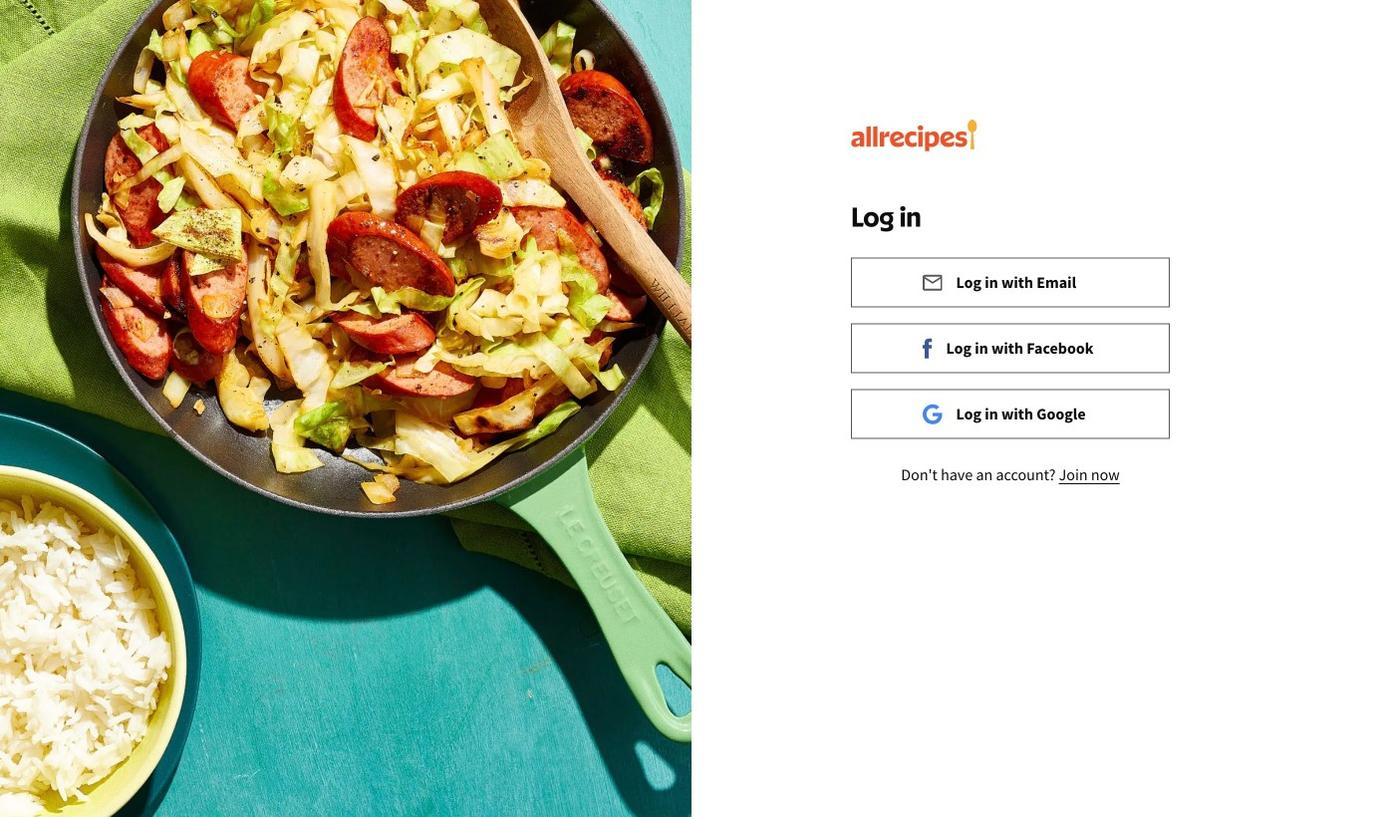 Task type: describe. For each thing, give the bounding box(es) containing it.
email image
[[922, 274, 942, 291]]

google image
[[922, 404, 942, 425]]

allrecipes image
[[851, 120, 978, 151]]

fb image
[[922, 338, 932, 359]]



Task type: vqa. For each thing, say whether or not it's contained in the screenshot.
Email image
yes



